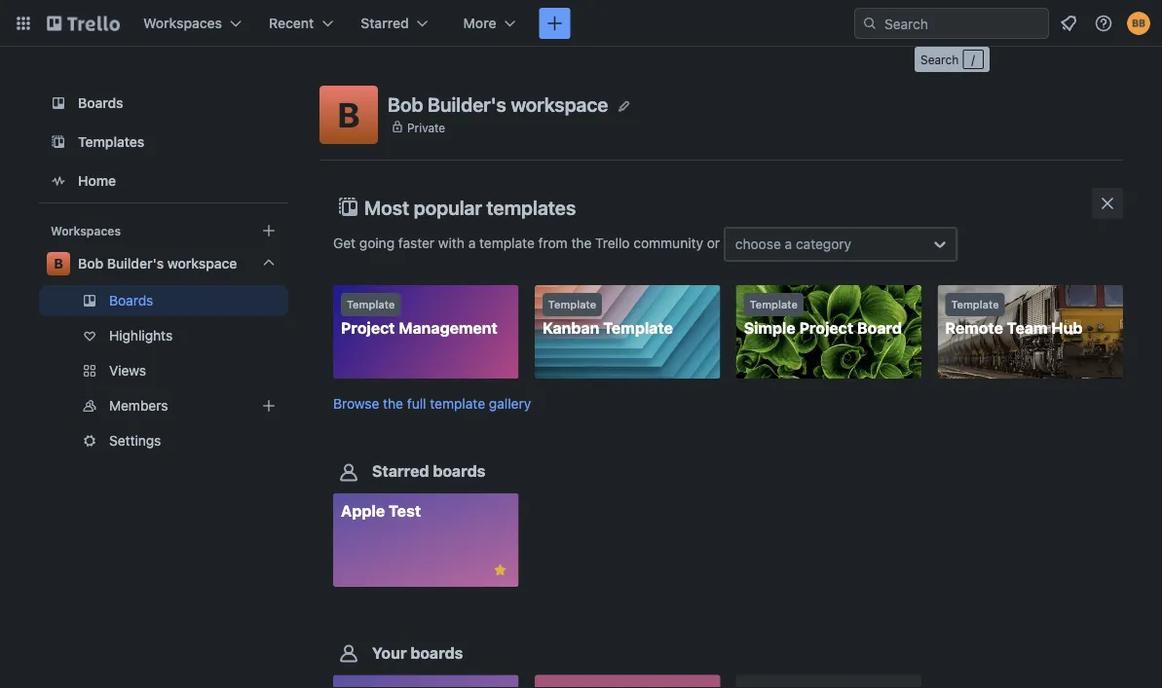 Task type: vqa. For each thing, say whether or not it's contained in the screenshot.
bottommost PREFERENCES
no



Task type: locate. For each thing, give the bounding box(es) containing it.
0 horizontal spatial bob builder's workspace
[[78, 256, 237, 272]]

1 horizontal spatial b
[[338, 95, 360, 135]]

0 horizontal spatial workspaces
[[51, 224, 121, 238]]

template inside template simple project board
[[750, 299, 798, 311]]

primary element
[[0, 0, 1162, 47]]

b button
[[320, 86, 378, 144]]

1 horizontal spatial workspaces
[[143, 15, 222, 31]]

template inside the template remote team hub
[[951, 299, 999, 311]]

choose a category
[[735, 236, 852, 252]]

boards up templates
[[78, 95, 123, 111]]

a right with
[[468, 235, 476, 251]]

workspace
[[511, 93, 608, 116], [167, 256, 237, 272]]

starred
[[361, 15, 409, 31], [372, 462, 429, 481]]

0 horizontal spatial project
[[341, 319, 395, 338]]

starred inside dropdown button
[[361, 15, 409, 31]]

community
[[634, 235, 703, 251]]

1 horizontal spatial bob builder's workspace
[[388, 93, 608, 116]]

simple
[[744, 319, 796, 338]]

the
[[571, 235, 592, 251], [383, 396, 403, 412]]

management
[[399, 319, 498, 338]]

boards for your boards
[[410, 644, 463, 662]]

boards link up the templates link in the top of the page
[[39, 86, 288, 121]]

0 vertical spatial bob builder's workspace
[[388, 93, 608, 116]]

starred for starred boards
[[372, 462, 429, 481]]

create a workspace image
[[257, 219, 281, 243]]

b inside button
[[338, 95, 360, 135]]

template
[[347, 299, 395, 311], [548, 299, 596, 311], [750, 299, 798, 311], [951, 299, 999, 311], [603, 319, 673, 338]]

or
[[707, 235, 720, 251]]

browse the full template gallery link
[[333, 396, 531, 412]]

0 vertical spatial starred
[[361, 15, 409, 31]]

with
[[438, 235, 465, 251]]

builder's up highlights
[[107, 256, 164, 272]]

a
[[468, 235, 476, 251], [785, 236, 792, 252]]

most
[[364, 196, 409, 219]]

most popular templates
[[364, 196, 576, 219]]

workspace up highlights link
[[167, 256, 237, 272]]

1 vertical spatial bob
[[78, 256, 103, 272]]

0 vertical spatial boards
[[78, 95, 123, 111]]

1 horizontal spatial builder's
[[428, 93, 507, 116]]

Search field
[[878, 9, 1048, 38]]

template up simple
[[750, 299, 798, 311]]

b
[[338, 95, 360, 135], [54, 256, 63, 272]]

1 vertical spatial boards
[[109, 293, 153, 309]]

0 horizontal spatial b
[[54, 256, 63, 272]]

your boards
[[372, 644, 463, 662]]

project left board
[[799, 319, 854, 338]]

your
[[372, 644, 407, 662]]

b left private
[[338, 95, 360, 135]]

1 vertical spatial builder's
[[107, 256, 164, 272]]

1 project from the left
[[341, 319, 395, 338]]

boards down the browse the full template gallery
[[433, 462, 486, 481]]

search
[[921, 53, 959, 66]]

0 vertical spatial b
[[338, 95, 360, 135]]

template for kanban
[[548, 299, 596, 311]]

template up kanban
[[548, 299, 596, 311]]

members
[[109, 398, 168, 414]]

template right 'full' at left bottom
[[430, 396, 485, 412]]

workspace down create board or workspace image
[[511, 93, 608, 116]]

search image
[[862, 16, 878, 31]]

project
[[341, 319, 395, 338], [799, 319, 854, 338]]

template right kanban
[[603, 319, 673, 338]]

template up remote
[[951, 299, 999, 311]]

template board image
[[47, 131, 70, 154]]

1 vertical spatial bob builder's workspace
[[78, 256, 237, 272]]

boards right your
[[410, 644, 463, 662]]

a right choose
[[785, 236, 792, 252]]

template for remote
[[951, 299, 999, 311]]

0 vertical spatial workspaces
[[143, 15, 222, 31]]

going
[[359, 235, 395, 251]]

1 horizontal spatial workspace
[[511, 93, 608, 116]]

b down 'home' image
[[54, 256, 63, 272]]

the left 'full' at left bottom
[[383, 396, 403, 412]]

1 vertical spatial template
[[430, 396, 485, 412]]

0 vertical spatial workspace
[[511, 93, 608, 116]]

starred up test
[[372, 462, 429, 481]]

choose
[[735, 236, 781, 252]]

template inside template project management
[[347, 299, 395, 311]]

0 notifications image
[[1057, 12, 1080, 35]]

builder's up private
[[428, 93, 507, 116]]

boards link up highlights link
[[39, 285, 288, 317]]

kanban
[[542, 319, 599, 338]]

views link
[[39, 356, 288, 387]]

the right from
[[571, 235, 592, 251]]

1 horizontal spatial a
[[785, 236, 792, 252]]

bob builder's workspace up highlights link
[[78, 256, 237, 272]]

trello
[[595, 235, 630, 251]]

template
[[479, 235, 535, 251], [430, 396, 485, 412]]

bob builder's workspace up private
[[388, 93, 608, 116]]

browse
[[333, 396, 379, 412]]

1 vertical spatial boards link
[[39, 285, 288, 317]]

recent
[[269, 15, 314, 31]]

1 vertical spatial boards
[[410, 644, 463, 662]]

workspaces
[[143, 15, 222, 31], [51, 224, 121, 238]]

bob up private
[[388, 93, 423, 116]]

template kanban template
[[542, 299, 673, 338]]

1 vertical spatial workspace
[[167, 256, 237, 272]]

apple test
[[341, 502, 421, 521]]

template project management
[[341, 299, 498, 338]]

boards up highlights
[[109, 293, 153, 309]]

0 vertical spatial boards
[[433, 462, 486, 481]]

1 horizontal spatial the
[[571, 235, 592, 251]]

templates
[[78, 134, 145, 150]]

board image
[[47, 92, 70, 115]]

builder's
[[428, 93, 507, 116], [107, 256, 164, 272]]

1 vertical spatial starred
[[372, 462, 429, 481]]

bob down home
[[78, 256, 103, 272]]

1 vertical spatial workspaces
[[51, 224, 121, 238]]

bob builder's workspace
[[388, 93, 608, 116], [78, 256, 237, 272]]

0 horizontal spatial bob
[[78, 256, 103, 272]]

remote
[[945, 319, 1003, 338]]

click to unstar this board. it will be removed from your starred list. image
[[492, 562, 509, 580]]

from
[[538, 235, 568, 251]]

recent button
[[257, 8, 345, 39]]

/
[[972, 53, 975, 66]]

home link
[[39, 164, 288, 199]]

1 horizontal spatial project
[[799, 319, 854, 338]]

0 horizontal spatial a
[[468, 235, 476, 251]]

0 vertical spatial bob
[[388, 93, 423, 116]]

hub
[[1052, 319, 1083, 338]]

settings link
[[39, 426, 288, 457]]

template down going
[[347, 299, 395, 311]]

workspaces button
[[132, 8, 253, 39]]

template down templates
[[479, 235, 535, 251]]

bob builder (bobbuilder40) image
[[1127, 12, 1151, 35]]

boards
[[433, 462, 486, 481], [410, 644, 463, 662]]

test
[[389, 502, 421, 521]]

0 horizontal spatial builder's
[[107, 256, 164, 272]]

home image
[[47, 170, 70, 193]]

1 vertical spatial the
[[383, 396, 403, 412]]

1 horizontal spatial bob
[[388, 93, 423, 116]]

starred right recent dropdown button
[[361, 15, 409, 31]]

starred button
[[349, 8, 440, 39]]

0 vertical spatial the
[[571, 235, 592, 251]]

2 project from the left
[[799, 319, 854, 338]]

boards link
[[39, 86, 288, 121], [39, 285, 288, 317]]

template simple project board
[[744, 299, 902, 338]]

boards
[[78, 95, 123, 111], [109, 293, 153, 309]]

project up the 'browse'
[[341, 319, 395, 338]]

0 vertical spatial boards link
[[39, 86, 288, 121]]

0 horizontal spatial workspace
[[167, 256, 237, 272]]

bob
[[388, 93, 423, 116], [78, 256, 103, 272]]



Task type: describe. For each thing, give the bounding box(es) containing it.
apple
[[341, 502, 385, 521]]

private
[[407, 121, 445, 134]]

1 boards link from the top
[[39, 86, 288, 121]]

browse the full template gallery
[[333, 396, 531, 412]]

0 vertical spatial builder's
[[428, 93, 507, 116]]

full
[[407, 396, 426, 412]]

popular
[[414, 196, 482, 219]]

open information menu image
[[1094, 14, 1114, 33]]

views
[[109, 363, 146, 379]]

highlights
[[109, 328, 173, 344]]

faster
[[398, 235, 435, 251]]

boards for starred boards
[[433, 462, 486, 481]]

create board or workspace image
[[545, 14, 565, 33]]

team
[[1007, 319, 1048, 338]]

members link
[[39, 391, 288, 422]]

workspaces inside popup button
[[143, 15, 222, 31]]

0 horizontal spatial the
[[383, 396, 403, 412]]

more button
[[452, 8, 528, 39]]

template for simple
[[750, 299, 798, 311]]

get
[[333, 235, 356, 251]]

starred boards
[[372, 462, 486, 481]]

project inside template project management
[[341, 319, 395, 338]]

starred for starred
[[361, 15, 409, 31]]

board
[[857, 319, 902, 338]]

templates link
[[39, 125, 288, 160]]

apple test link
[[333, 494, 519, 588]]

home
[[78, 173, 116, 189]]

template remote team hub
[[945, 299, 1083, 338]]

2 boards link from the top
[[39, 285, 288, 317]]

project inside template simple project board
[[799, 319, 854, 338]]

back to home image
[[47, 8, 120, 39]]

settings
[[109, 433, 161, 449]]

more
[[463, 15, 496, 31]]

template for project
[[347, 299, 395, 311]]

category
[[796, 236, 852, 252]]

highlights link
[[39, 321, 288, 352]]

add image
[[257, 395, 281, 418]]

get going faster with a template from the trello community or
[[333, 235, 724, 251]]

gallery
[[489, 396, 531, 412]]

1 vertical spatial b
[[54, 256, 63, 272]]

0 vertical spatial template
[[479, 235, 535, 251]]

templates
[[487, 196, 576, 219]]



